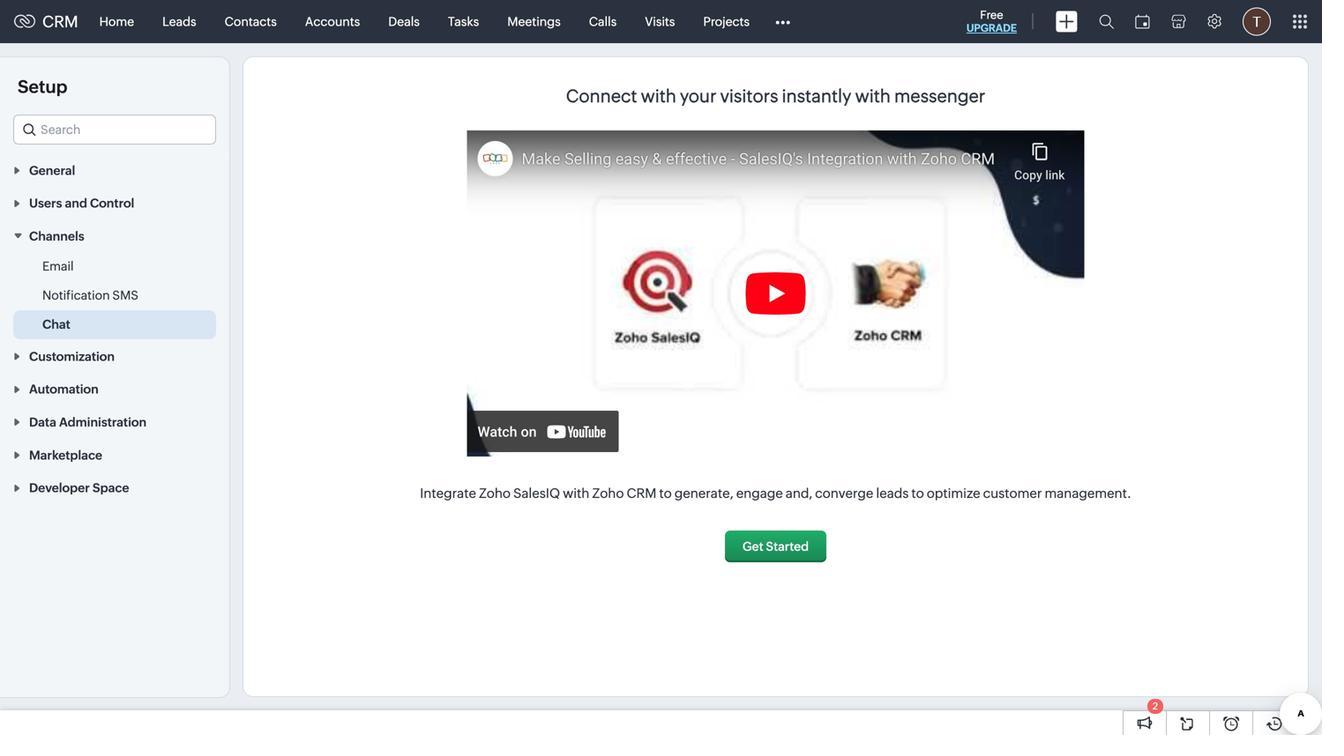 Task type: locate. For each thing, give the bounding box(es) containing it.
0 horizontal spatial to
[[659, 486, 672, 501]]

1 horizontal spatial to
[[911, 486, 924, 501]]

with right salesiq
[[563, 486, 589, 501]]

to left generate,
[[659, 486, 672, 501]]

email link
[[42, 258, 74, 275]]

1 horizontal spatial zoho
[[592, 486, 624, 501]]

automation button
[[0, 372, 229, 405]]

notification sms link
[[42, 287, 138, 304]]

leads
[[876, 486, 909, 501]]

zoho
[[479, 486, 511, 501], [592, 486, 624, 501]]

with left your
[[641, 86, 676, 106]]

and,
[[786, 486, 812, 501]]

general button
[[0, 153, 229, 186]]

crm left home
[[42, 13, 78, 31]]

to
[[659, 486, 672, 501], [911, 486, 924, 501]]

zoho right salesiq
[[592, 486, 624, 501]]

with
[[641, 86, 676, 106], [855, 86, 891, 106], [563, 486, 589, 501]]

deals
[[388, 15, 420, 29]]

developer space
[[29, 481, 129, 495]]

connect with your visitors instantly with messenger
[[566, 86, 985, 106]]

meetings
[[507, 15, 561, 29]]

zoho left salesiq
[[479, 486, 511, 501]]

generate,
[[674, 486, 733, 501]]

crm left generate,
[[627, 486, 656, 501]]

customization button
[[0, 340, 229, 372]]

get
[[742, 540, 763, 554]]

contacts link
[[210, 0, 291, 43]]

profile image
[[1243, 7, 1271, 36]]

management.
[[1045, 486, 1131, 501]]

1 vertical spatial crm
[[627, 486, 656, 501]]

space
[[92, 481, 129, 495]]

0 vertical spatial crm
[[42, 13, 78, 31]]

users and control
[[29, 196, 134, 211]]

create menu image
[[1056, 11, 1078, 32]]

data administration
[[29, 415, 146, 430]]

automation
[[29, 382, 99, 397]]

tasks link
[[434, 0, 493, 43]]

marketplace button
[[0, 438, 229, 471]]

integrate zoho salesiq with zoho crm to generate, engage and, converge leads to optimize customer management.
[[420, 486, 1131, 501]]

sms
[[112, 288, 138, 303]]

developer
[[29, 481, 90, 495]]

accounts link
[[291, 0, 374, 43]]

visitors
[[720, 86, 778, 106]]

Other Modules field
[[764, 7, 802, 36]]

channels button
[[0, 219, 229, 252]]

None field
[[13, 115, 216, 145]]

crm
[[42, 13, 78, 31], [627, 486, 656, 501]]

visits
[[645, 15, 675, 29]]

channels
[[29, 229, 84, 243]]

messenger
[[894, 86, 985, 106]]

1 horizontal spatial with
[[641, 86, 676, 106]]

create menu element
[[1045, 0, 1088, 43]]

to right leads at the bottom right of the page
[[911, 486, 924, 501]]

customer
[[983, 486, 1042, 501]]

0 horizontal spatial zoho
[[479, 486, 511, 501]]

1 to from the left
[[659, 486, 672, 501]]

and
[[65, 196, 87, 211]]

upgrade
[[966, 22, 1017, 34]]

meetings link
[[493, 0, 575, 43]]

0 horizontal spatial crm
[[42, 13, 78, 31]]

notification sms
[[42, 288, 138, 303]]

get started
[[742, 540, 809, 554]]

profile element
[[1232, 0, 1281, 43]]

visits link
[[631, 0, 689, 43]]

1 zoho from the left
[[479, 486, 511, 501]]

calendar image
[[1135, 15, 1150, 29]]

with right instantly
[[855, 86, 891, 106]]

search element
[[1088, 0, 1125, 43]]

connect
[[566, 86, 637, 106]]



Task type: vqa. For each thing, say whether or not it's contained in the screenshot.
Developer Hub
no



Task type: describe. For each thing, give the bounding box(es) containing it.
crm link
[[14, 13, 78, 31]]

projects
[[703, 15, 750, 29]]

calls
[[589, 15, 617, 29]]

tasks
[[448, 15, 479, 29]]

free
[[980, 8, 1003, 22]]

calls link
[[575, 0, 631, 43]]

integrate
[[420, 486, 476, 501]]

channels region
[[0, 252, 229, 340]]

projects link
[[689, 0, 764, 43]]

salesiq
[[513, 486, 560, 501]]

chat link
[[42, 316, 70, 333]]

leads link
[[148, 0, 210, 43]]

2 to from the left
[[911, 486, 924, 501]]

administration
[[59, 415, 146, 430]]

email
[[42, 259, 74, 273]]

home
[[99, 15, 134, 29]]

started
[[766, 540, 809, 554]]

free upgrade
[[966, 8, 1017, 34]]

optimize
[[927, 486, 980, 501]]

data administration button
[[0, 405, 229, 438]]

0 horizontal spatial with
[[563, 486, 589, 501]]

developer space button
[[0, 471, 229, 504]]

get started button
[[725, 531, 827, 563]]

engage
[[736, 486, 783, 501]]

data
[[29, 415, 56, 430]]

2 zoho from the left
[[592, 486, 624, 501]]

users
[[29, 196, 62, 211]]

1 horizontal spatial crm
[[627, 486, 656, 501]]

users and control button
[[0, 186, 229, 219]]

home link
[[85, 0, 148, 43]]

instantly
[[782, 86, 852, 106]]

accounts
[[305, 15, 360, 29]]

search image
[[1099, 14, 1114, 29]]

2 horizontal spatial with
[[855, 86, 891, 106]]

chat
[[42, 318, 70, 332]]

marketplace
[[29, 448, 102, 462]]

Search text field
[[14, 116, 215, 144]]

customization
[[29, 350, 115, 364]]

contacts
[[225, 15, 277, 29]]

your
[[680, 86, 717, 106]]

control
[[90, 196, 134, 211]]

2
[[1153, 701, 1158, 712]]

leads
[[162, 15, 196, 29]]

deals link
[[374, 0, 434, 43]]

general
[[29, 163, 75, 178]]

notification
[[42, 288, 110, 303]]

setup
[[18, 77, 67, 97]]

converge
[[815, 486, 873, 501]]



